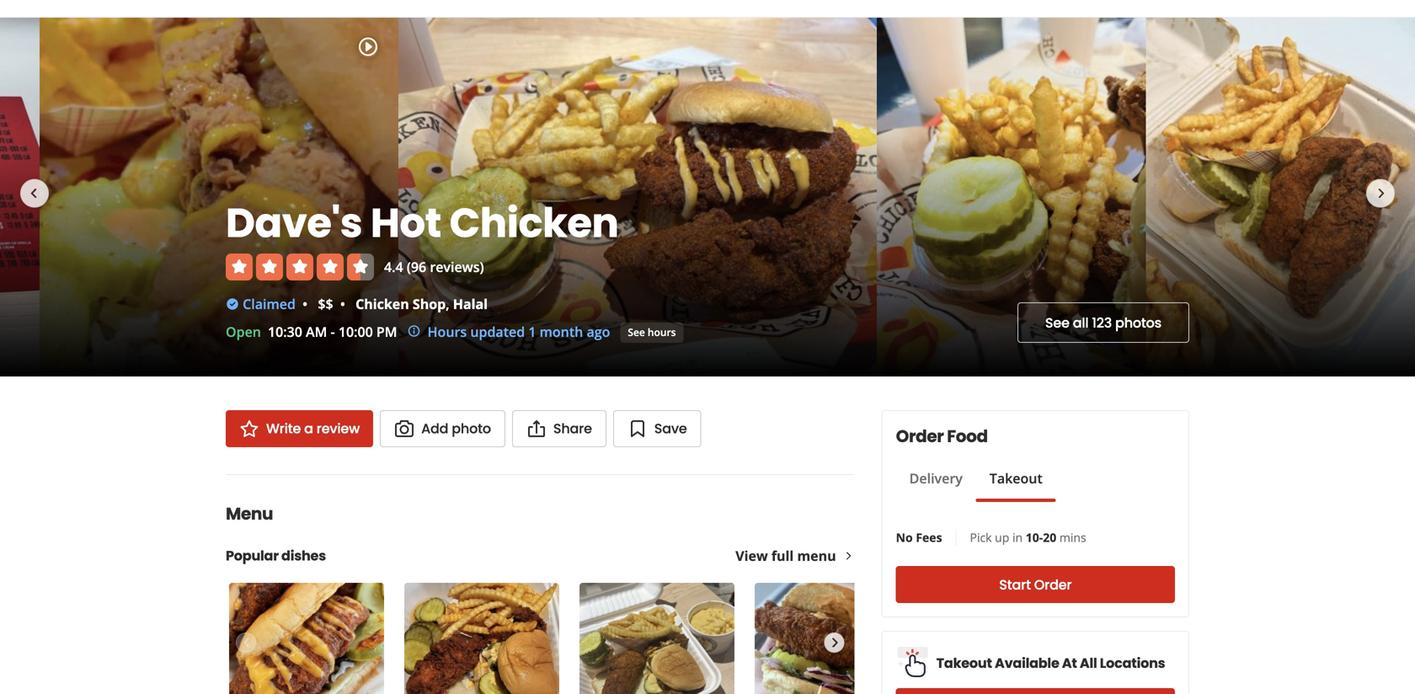 Task type: vqa. For each thing, say whether or not it's contained in the screenshot.
'sure'
no



Task type: describe. For each thing, give the bounding box(es) containing it.
a
[[304, 419, 313, 438]]

add photo link
[[380, 410, 505, 447]]

save
[[655, 419, 687, 438]]

14 chevron right outline image
[[843, 550, 855, 562]]

sliders tender combo image
[[580, 583, 735, 694]]

takeout for takeout available at all locations
[[937, 654, 992, 673]]

pick
[[970, 530, 992, 546]]

see for see all 123 photos
[[1046, 313, 1070, 332]]

1 horizontal spatial chicken
[[450, 195, 619, 252]]

previous image for the 'photo of dave's hot chicken - wayne, nj, us. menu (feb 2023)'
[[24, 183, 44, 204]]

write a review
[[266, 419, 360, 438]]

pick up in 10-20 mins
[[970, 530, 1087, 546]]

info alert
[[407, 322, 610, 342]]

hours updated 1 month ago
[[428, 323, 610, 341]]

food
[[947, 425, 988, 448]]

4.4 star rating image
[[226, 254, 374, 281]]

updated
[[470, 323, 525, 341]]

add photo
[[421, 419, 491, 438]]

next image
[[1372, 183, 1392, 204]]

previous image for 'chicken sandwich' image
[[236, 633, 255, 653]]

up
[[995, 530, 1010, 546]]

chicken shop link
[[356, 295, 446, 313]]

dave's
[[226, 195, 362, 252]]

24 play v2 image
[[358, 37, 378, 57]]

reviews)
[[430, 258, 484, 276]]

open
[[226, 323, 261, 341]]

dishes
[[281, 546, 326, 565]]

takeout available at all locations
[[937, 654, 1166, 673]]

1 photo of dave's hot chicken - wayne, nj, us. image from the left
[[40, 18, 399, 377]]

1
[[529, 323, 536, 341]]

no fees
[[896, 530, 942, 546]]

ago
[[587, 323, 610, 341]]

start
[[1000, 575, 1031, 594]]

0 horizontal spatial order
[[896, 425, 944, 448]]

4.4 (96 reviews)
[[384, 258, 484, 276]]

hot slider image
[[755, 583, 910, 694]]

view full menu
[[736, 547, 836, 565]]

4.4
[[384, 258, 403, 276]]

chicken tenders image
[[404, 583, 559, 694]]

123
[[1092, 313, 1112, 332]]

3 photo of dave's hot chicken - wayne, nj, us. image from the left
[[877, 18, 1146, 377]]

hot
[[371, 195, 441, 252]]

all
[[1080, 654, 1097, 673]]

chicken sandwich image
[[229, 583, 384, 694]]

review
[[317, 419, 360, 438]]

popular dishes
[[226, 546, 326, 565]]

delivery
[[910, 469, 963, 487]]

16 info v2 image
[[407, 324, 421, 338]]

tab list containing delivery
[[896, 468, 1056, 502]]

24 share v2 image
[[527, 419, 547, 439]]

halal link
[[453, 295, 488, 313]]

halal
[[453, 295, 488, 313]]

chicken shop , halal
[[356, 295, 488, 313]]

photos
[[1116, 313, 1162, 332]]

add
[[421, 419, 449, 438]]

1 vertical spatial chicken
[[356, 295, 409, 313]]

hours
[[648, 325, 676, 339]]

24 save outline v2 image
[[628, 419, 648, 439]]

locations
[[1100, 654, 1166, 673]]

24 star v2 image
[[239, 419, 260, 439]]

write
[[266, 419, 301, 438]]

photo of dave's hot chicken - wayne, nj, us. menu (feb 2023) image
[[0, 18, 40, 377]]



Task type: locate. For each thing, give the bounding box(es) containing it.
mins
[[1060, 530, 1087, 546]]

2 photo of dave's hot chicken - wayne, nj, us. image from the left
[[399, 18, 877, 377]]

1 vertical spatial order
[[1034, 575, 1072, 594]]

see all 123 photos link
[[1018, 302, 1190, 343]]

in
[[1013, 530, 1023, 546]]

0 vertical spatial previous image
[[24, 183, 44, 204]]

popular
[[226, 546, 279, 565]]

chicken
[[450, 195, 619, 252], [356, 295, 409, 313]]

24 camera v2 image
[[394, 419, 415, 439]]

-
[[331, 323, 335, 341]]

save button
[[613, 410, 702, 447]]

dave's hot chicken
[[226, 195, 619, 252]]

0 vertical spatial order
[[896, 425, 944, 448]]

business categories element
[[218, 0, 1382, 17]]

write a review link
[[226, 410, 373, 447]]

0 vertical spatial chicken
[[450, 195, 619, 252]]

see all 123 photos
[[1046, 313, 1162, 332]]

order inside start order button
[[1034, 575, 1072, 594]]

order right start
[[1034, 575, 1072, 594]]

1 horizontal spatial see
[[1046, 313, 1070, 332]]

10-
[[1026, 530, 1043, 546]]

fees
[[916, 530, 942, 546]]

photo
[[452, 419, 491, 438]]

menu
[[797, 547, 836, 565]]

menu element
[[199, 474, 913, 694]]

16 claim filled v2 image
[[226, 297, 239, 311]]

no
[[896, 530, 913, 546]]

order up delivery
[[896, 425, 944, 448]]

0 horizontal spatial chicken
[[356, 295, 409, 313]]

open 10:30 am - 10:00 pm
[[226, 323, 397, 341]]

next image
[[825, 633, 844, 653]]

1 horizontal spatial order
[[1034, 575, 1072, 594]]

takeout
[[990, 469, 1043, 487], [937, 654, 992, 673]]

10:00
[[339, 323, 373, 341]]

start order button
[[896, 566, 1175, 603]]

takeout left available
[[937, 654, 992, 673]]

see left hours on the left of page
[[628, 325, 645, 339]]

menu
[[226, 502, 273, 526]]

takeout inside tab list
[[990, 469, 1043, 487]]

(96 reviews) link
[[407, 258, 484, 276]]

photo of dave's hot chicken - wayne, nj, us. image
[[40, 18, 399, 377], [399, 18, 877, 377], [877, 18, 1146, 377]]

claimed
[[243, 295, 296, 313]]

photo of dave's hot chicken - wayne, nj, us. tenders (medium) image
[[1146, 18, 1415, 377]]

see
[[1046, 313, 1070, 332], [628, 325, 645, 339]]

at
[[1062, 654, 1077, 673]]

previous image
[[24, 183, 44, 204], [236, 633, 255, 653]]

hours
[[428, 323, 467, 341]]

1 horizontal spatial previous image
[[236, 633, 255, 653]]

takeout for takeout
[[990, 469, 1043, 487]]

view
[[736, 547, 768, 565]]

20
[[1043, 530, 1057, 546]]

takeout up takeout tab panel
[[990, 469, 1043, 487]]

1 vertical spatial previous image
[[236, 633, 255, 653]]

see left all
[[1046, 313, 1070, 332]]

see hours
[[628, 325, 676, 339]]

takeout tab panel
[[896, 502, 1056, 509]]

see hours link
[[620, 323, 684, 343]]

see for see hours
[[628, 325, 645, 339]]

1 vertical spatial takeout
[[937, 654, 992, 673]]

$$
[[318, 295, 333, 313]]

full
[[772, 547, 794, 565]]

start order
[[1000, 575, 1072, 594]]

0 horizontal spatial see
[[628, 325, 645, 339]]

,
[[446, 295, 450, 313]]

0 horizontal spatial previous image
[[24, 183, 44, 204]]

all
[[1073, 313, 1089, 332]]

share
[[553, 419, 592, 438]]

pm
[[377, 323, 397, 341]]

available
[[995, 654, 1060, 673]]

10:30
[[268, 323, 302, 341]]

month
[[540, 323, 583, 341]]

(96
[[407, 258, 426, 276]]

shop
[[413, 295, 446, 313]]

tab list
[[896, 468, 1056, 502]]

am
[[306, 323, 327, 341]]

view full menu link
[[736, 547, 855, 565]]

share button
[[512, 410, 606, 447]]

0 vertical spatial takeout
[[990, 469, 1043, 487]]

order food
[[896, 425, 988, 448]]

order
[[896, 425, 944, 448], [1034, 575, 1072, 594]]



